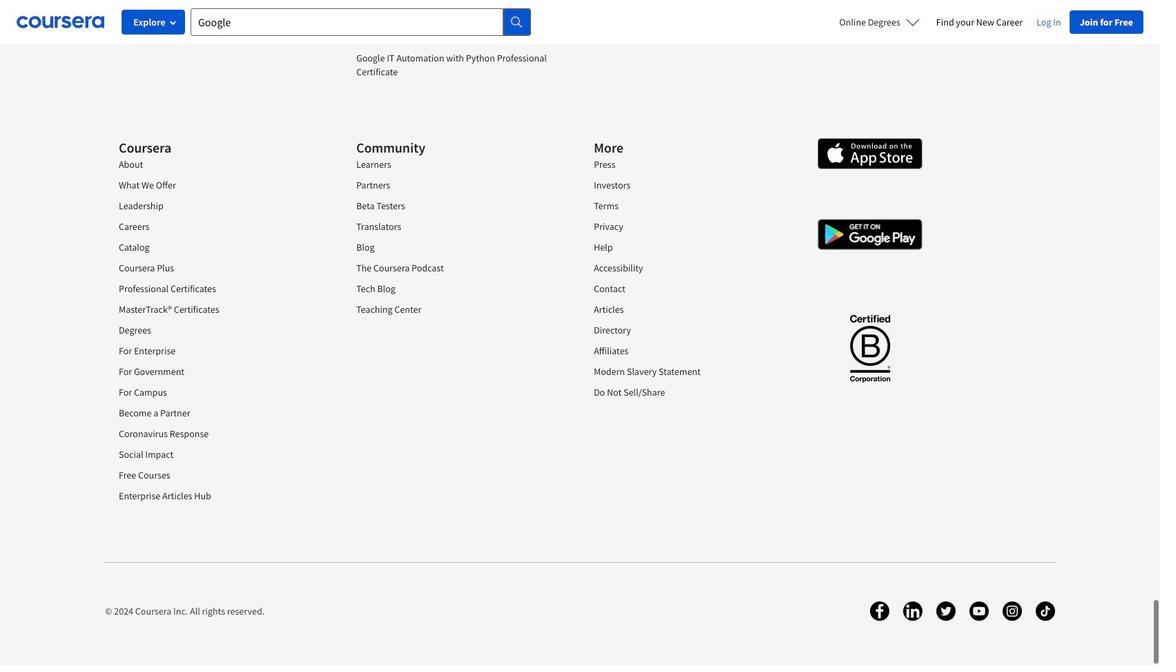 Task type: describe. For each thing, give the bounding box(es) containing it.
What do you want to learn? text field
[[191, 8, 504, 36]]

coursera tiktok image
[[1036, 601, 1056, 621]]

coursera twitter image
[[937, 601, 956, 621]]

coursera facebook image
[[871, 601, 890, 621]]

coursera youtube image
[[970, 601, 989, 621]]

coursera image
[[17, 11, 104, 33]]



Task type: vqa. For each thing, say whether or not it's contained in the screenshot.
the Logo of Certified B Corporation on the right of the page
yes



Task type: locate. For each thing, give the bounding box(es) containing it.
download on the app store image
[[818, 138, 923, 169]]

logo of certified b corporation image
[[842, 307, 898, 390]]

None search field
[[191, 8, 531, 36]]

get it on google play image
[[818, 219, 923, 250]]

footer
[[0, 0, 1161, 665]]

coursera linkedin image
[[904, 601, 923, 621]]

list item
[[119, 0, 316, 9], [356, 0, 554, 23], [356, 30, 554, 44], [356, 51, 554, 78], [119, 157, 316, 171], [356, 157, 554, 171], [594, 157, 792, 171], [119, 178, 316, 192], [356, 178, 554, 192], [594, 178, 792, 192], [119, 199, 316, 212], [356, 199, 554, 212], [594, 199, 792, 212], [119, 219, 316, 233], [356, 219, 554, 233], [594, 219, 792, 233], [119, 240, 316, 254], [356, 240, 554, 254], [594, 240, 792, 254], [119, 261, 316, 275], [356, 261, 554, 275], [594, 261, 792, 275], [119, 282, 316, 295], [356, 282, 554, 295], [594, 282, 792, 295], [119, 302, 316, 316], [356, 302, 554, 316], [594, 302, 792, 316], [119, 323, 316, 337], [594, 323, 792, 337], [119, 344, 316, 358], [594, 344, 792, 358], [119, 364, 316, 378], [594, 364, 792, 378], [119, 385, 316, 399], [594, 385, 792, 399], [119, 406, 316, 420], [119, 427, 316, 440], [119, 447, 316, 461], [119, 468, 316, 482], [119, 489, 316, 503]]

coursera instagram image
[[1003, 601, 1022, 621]]

list
[[356, 0, 554, 85], [832, 0, 1029, 16], [119, 157, 316, 510], [356, 157, 554, 323], [594, 157, 792, 406]]



